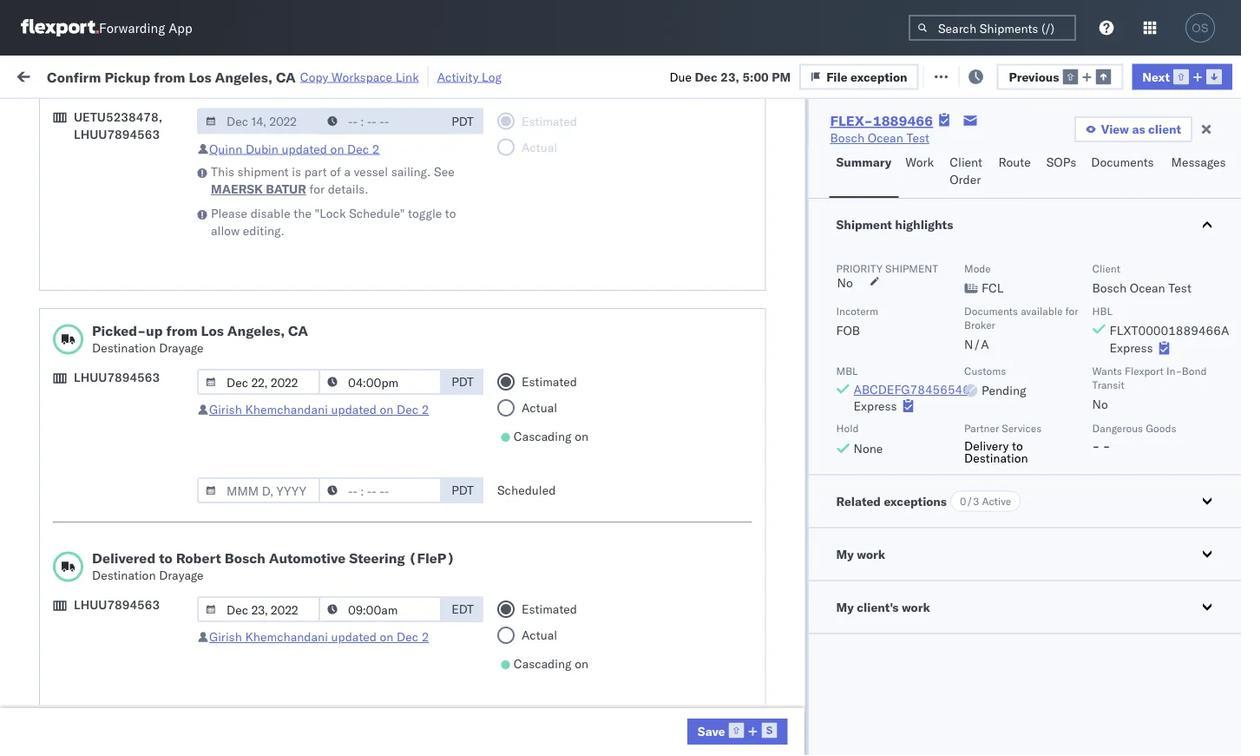 Task type: describe. For each thing, give the bounding box(es) containing it.
lhuu7894563, uetu5238478 for 7:00 am mst, dec 24, 2022
[[1070, 517, 1241, 533]]

schedule pickup from los angeles, ca link for 3rd schedule pickup from los angeles, ca button from the bottom
[[40, 431, 247, 466]]

services
[[1002, 422, 1042, 435]]

risk
[[358, 67, 379, 82]]

resize handle column header for deadline button at the left top of the page
[[441, 135, 462, 755]]

client for bosch
[[1093, 262, 1121, 275]]

4 schedule from the top
[[40, 326, 91, 341]]

gvcu5265864
[[1070, 632, 1155, 647]]

angeles, inside the picked-up from los angeles, ca destination drayage
[[227, 322, 285, 339]]

confirm for pickup
[[47, 68, 101, 85]]

4 hlxu6269489 from the top
[[1162, 326, 1241, 342]]

4 schedule delivery appointment button from the top
[[40, 592, 213, 612]]

uetu5238478 for 12:59 am mst, dec 14, 2022
[[1162, 479, 1241, 494]]

previous
[[1009, 69, 1059, 84]]

Search Shipments (/) text field
[[909, 15, 1076, 41]]

customs down "picked-" at top left
[[83, 394, 131, 409]]

upload customs clearance documents for 1:00
[[40, 165, 190, 197]]

6 hlxu6269489 from the top
[[1162, 403, 1241, 418]]

1889466 down active
[[996, 518, 1049, 533]]

messages button
[[1165, 147, 1236, 198]]

clearance for 1:00 am mdt, aug 19, 2022
[[134, 165, 190, 180]]

activity log button
[[437, 66, 502, 87]]

confirm delivery link
[[40, 516, 132, 533]]

dangerous
[[1093, 422, 1143, 435]]

work button
[[899, 147, 943, 198]]

5 flex-1846748 from the top
[[958, 403, 1049, 418]]

2 mmm d, yyyy text field from the top
[[197, 477, 320, 504]]

1889466 down "partner services delivery to destination"
[[996, 480, 1049, 495]]

dangerous goods - -
[[1093, 422, 1177, 453]]

documents inside "button"
[[1091, 155, 1154, 170]]

pickup for 3rd schedule pickup from los angeles, ca button from the bottom
[[94, 432, 132, 447]]

transit
[[1093, 378, 1125, 391]]

0 vertical spatial pm
[[772, 69, 791, 84]]

flex id button
[[922, 138, 1043, 155]]

workitem button
[[10, 138, 252, 155]]

2022 for fourth schedule delivery appointment button from the bottom
[[413, 212, 443, 227]]

0 horizontal spatial work
[[50, 63, 95, 87]]

-- : -- -- text field
[[319, 108, 442, 134]]

9:30 pm mst, jan 23, 2023 for schedule pickup from rotterdam, netherlands
[[280, 632, 438, 648]]

schedule pickup from los angeles, ca link for second schedule pickup from los angeles, ca button from the top of the page
[[40, 278, 247, 313]]

flexport demo consignee for bookings
[[644, 556, 786, 571]]

mst, for 'confirm delivery' button
[[332, 518, 362, 533]]

mst, for first schedule delivery appointment button from the bottom
[[331, 594, 361, 609]]

import work
[[146, 67, 219, 82]]

customs down workitem button
[[83, 165, 131, 180]]

2 flex-1846748 from the top
[[958, 289, 1049, 304]]

mdt, for 1:00 am mdt, aug 19, 2022's upload customs clearance documents link
[[332, 174, 362, 189]]

resize handle column header for container numbers button
[[1153, 135, 1174, 755]]

2 -- : -- -- text field from the top
[[319, 477, 442, 504]]

1889466 down services
[[996, 441, 1049, 457]]

drayage inside the picked-up from los angeles, ca destination drayage
[[159, 340, 204, 355]]

shipment highlights
[[836, 217, 953, 232]]

forwarding
[[99, 20, 165, 36]]

part
[[304, 164, 327, 179]]

route button
[[992, 147, 1040, 198]]

integration for schedule pickup from rotterdam, netherlands
[[757, 632, 817, 648]]

3 resize handle column header from the left
[[502, 135, 523, 755]]

girish khemchandani updated on dec 2 for pdt
[[209, 402, 429, 417]]

3 account from the top
[[846, 709, 892, 724]]

flexport for bookings test consignee
[[644, 556, 690, 571]]

at
[[344, 67, 355, 82]]

actual for pdt
[[522, 400, 557, 415]]

1 vertical spatial no
[[837, 275, 853, 290]]

goods
[[1146, 422, 1177, 435]]

container numbers
[[1070, 135, 1116, 162]]

pickup for 1st schedule pickup from los angeles, ca button from the bottom of the page
[[94, 661, 132, 676]]

container numbers button
[[1061, 131, 1156, 162]]

(flep)
[[409, 550, 455, 567]]

track
[[441, 67, 469, 82]]

ca inside the picked-up from los angeles, ca destination drayage
[[288, 322, 308, 339]]

1 12:59 from the top
[[280, 212, 313, 227]]

quinn
[[209, 141, 242, 156]]

0 vertical spatial my
[[17, 63, 45, 87]]

2023 for rotterdam,
[[408, 632, 438, 648]]

automotive
[[269, 550, 346, 567]]

messages
[[1172, 155, 1226, 170]]

mbl/mawb button
[[1174, 138, 1241, 155]]

ceau7522281, hlxu6269489 for upload customs clearance documents link corresponding to 12:00 am mst, nov 9, 2022
[[1070, 403, 1241, 418]]

customs up pending
[[965, 364, 1006, 377]]

upload customs clearance documents button for 12:00 am mst, nov 9, 2022
[[40, 393, 247, 429]]

angeles, for 3rd schedule pickup from los angeles, ca button from the bottom
[[186, 432, 234, 447]]

2023 for los
[[416, 556, 446, 571]]

express for mbl
[[854, 398, 897, 413]]

pm for schedule delivery appointment
[[309, 594, 328, 609]]

my work button
[[809, 528, 1241, 580]]

12:59 am mdt, nov 5, 2022 for second schedule pickup from los angeles, ca button from the top of the page
[[280, 289, 443, 304]]

snoozed : no
[[359, 108, 421, 121]]

0 vertical spatial my work
[[17, 63, 95, 87]]

due dec 23, 5:00 pm
[[670, 69, 791, 84]]

8 schedule from the top
[[40, 546, 91, 562]]

5 schedule from the top
[[40, 355, 91, 371]]

ocean fcl for first schedule delivery appointment button from the bottom
[[531, 594, 592, 609]]

work,
[[182, 108, 210, 121]]

759
[[319, 67, 341, 82]]

batch action button
[[1118, 62, 1231, 88]]

delivered to robert bosch automotive steering (flep) destination drayage
[[92, 550, 455, 583]]

summary
[[836, 155, 892, 170]]

1 schedule delivery appointment button from the top
[[40, 211, 213, 230]]

6 ceau7522281, from the top
[[1070, 403, 1159, 418]]

9 resize handle column header from the left
[[1210, 135, 1231, 755]]

9:30 pm mst, jan 23, 2023 for schedule delivery appointment
[[280, 594, 438, 609]]

hbl
[[1093, 304, 1113, 317]]

1889466 up flex on the top right of the page
[[873, 112, 933, 129]]

n/a
[[965, 337, 989, 352]]

test inside client bosch ocean test incoterm fob
[[1169, 280, 1192, 296]]

3 hlxu6269489 from the top
[[1162, 288, 1241, 303]]

steering
[[349, 550, 405, 567]]

4 1846748 from the top
[[996, 365, 1049, 380]]

11 schedule from the top
[[40, 661, 91, 676]]

upload customs clearance documents button for 1:00 am mdt, aug 19, 2022
[[40, 164, 247, 200]]

in
[[259, 108, 268, 121]]

bookings
[[757, 556, 808, 571]]

5, for 2nd schedule delivery appointment button
[[399, 327, 410, 342]]

status
[[94, 108, 124, 121]]

los for fifth schedule pickup from los angeles, ca button from the top of the page
[[164, 546, 183, 562]]

disable
[[251, 206, 291, 221]]

documents for upload customs clearance documents link corresponding to 12:00 am mst, nov 9, 2022
[[40, 411, 103, 426]]

2 ceau7522281, from the top
[[1070, 250, 1159, 265]]

khemchandani for pdt
[[245, 402, 328, 417]]

5 12:59 from the top
[[280, 480, 313, 495]]

drayage inside delivered to robert bosch automotive steering (flep) destination drayage
[[159, 568, 204, 583]]

mbl/mawb
[[1182, 142, 1241, 155]]

3 upload from the top
[[40, 699, 79, 714]]

save
[[698, 724, 725, 739]]

quinn dubin updated on dec 2
[[209, 141, 380, 156]]

los for 3rd schedule pickup from los angeles, ca button from the bottom
[[164, 432, 183, 447]]

activity
[[437, 69, 479, 84]]

Search Work text field
[[658, 62, 848, 88]]

forwarding app
[[99, 20, 192, 36]]

maeu9408 for schedule pickup from rotterdam, netherlands
[[1182, 632, 1241, 648]]

3 lagerfeld from the top
[[931, 709, 983, 724]]

estimated for pdt
[[522, 374, 577, 389]]

3 1846748 from the top
[[996, 327, 1049, 342]]

hold
[[836, 422, 859, 435]]

flexport for --
[[644, 174, 690, 189]]

priority shipment
[[836, 262, 938, 275]]

test12345 for 2nd schedule delivery appointment button
[[1182, 327, 1241, 342]]

batch action
[[1145, 67, 1220, 82]]

dec right due on the top of the page
[[695, 69, 718, 84]]

(0)
[[281, 67, 304, 82]]

flxt00001889466a
[[1110, 323, 1230, 338]]

angeles, for second schedule pickup from los angeles, ca button from the top of the page
[[186, 279, 234, 294]]

next button
[[1132, 64, 1233, 90]]

14,
[[398, 480, 417, 495]]

7 schedule from the top
[[40, 479, 91, 494]]

copy
[[300, 69, 328, 84]]

1 lhuu7894563, from the top
[[1070, 441, 1159, 456]]

bosch inside delivered to robert bosch automotive steering (flep) destination drayage
[[225, 550, 266, 567]]

uetu5238478 for 7:00 am mst, dec 24, 2022
[[1162, 517, 1241, 533]]

2 vertical spatial work
[[902, 599, 930, 615]]

maeu9736
[[1182, 556, 1241, 571]]

deadline
[[280, 142, 322, 155]]

confirm delivery button
[[40, 516, 132, 535]]

girish khemchandani updated on dec 2 button for edt
[[209, 629, 429, 645]]

1 hlxu6269489 from the top
[[1162, 212, 1241, 227]]

pickup for 6th schedule pickup from los angeles, ca button from the bottom of the page
[[94, 241, 132, 256]]

flexport inside wants flexport in-bond transit no
[[1125, 364, 1164, 377]]

appointment for 'schedule delivery appointment' "link" corresponding to 2nd schedule delivery appointment button
[[142, 326, 213, 341]]

my work inside my work button
[[836, 546, 886, 562]]

0 horizontal spatial for
[[165, 108, 180, 121]]

demo for bookings test consignee
[[693, 556, 725, 571]]

1 vertical spatial 2023
[[408, 594, 438, 609]]

5 schedule pickup from los angeles, ca button from the top
[[40, 546, 247, 582]]

filtered by:
[[17, 106, 80, 122]]

5 1846748 from the top
[[996, 403, 1049, 418]]

shipment for this
[[237, 164, 289, 179]]

dubin
[[246, 141, 279, 156]]

flex-1889466 down active
[[958, 518, 1049, 533]]

the
[[294, 206, 312, 221]]

los for fourth schedule pickup from los angeles, ca button from the bottom of the page
[[164, 355, 183, 371]]

robert
[[176, 550, 221, 567]]

los for second schedule pickup from los angeles, ca button from the top of the page
[[164, 279, 183, 294]]

1 lhuu7894563, uetu5238478 from the top
[[1070, 441, 1241, 456]]

progress
[[271, 108, 314, 121]]

customs down the netherlands
[[83, 699, 131, 714]]

flexport demo consignee for -
[[644, 174, 786, 189]]

flex-1660288
[[958, 174, 1049, 189]]

schedule pickup from los angeles, ca for 3rd schedule pickup from los angeles, ca button from the bottom
[[40, 432, 234, 464]]

appointment for fourth schedule delivery appointment button from the bottom's 'schedule delivery appointment' "link"
[[142, 211, 213, 227]]

angeles, for 1st schedule pickup from los angeles, ca button from the bottom of the page
[[186, 661, 234, 676]]

2 schedule delivery appointment button from the top
[[40, 325, 213, 344]]

5 hlxu6269489 from the top
[[1162, 365, 1241, 380]]

1 schedule from the top
[[40, 211, 91, 227]]

3 upload customs clearance documents link from the top
[[40, 698, 247, 733]]

flex-1889466 down services
[[958, 441, 1049, 457]]

205
[[399, 67, 421, 82]]

import work button
[[139, 56, 226, 95]]

upload customs clearance documents link for 12:00 am mst, nov 9, 2022
[[40, 393, 247, 428]]

lhuu7894563, for 7:00 am mst, dec 24, 2022
[[1070, 517, 1159, 533]]

1 flex-1846748 from the top
[[958, 250, 1049, 266]]

broker
[[965, 318, 996, 331]]

batch
[[1145, 67, 1179, 82]]

0 vertical spatial 23,
[[721, 69, 740, 84]]

aug
[[365, 174, 389, 189]]

workitem
[[19, 142, 65, 155]]

5:00
[[743, 69, 769, 84]]

--
[[757, 174, 772, 189]]

flex-2130387
[[958, 632, 1049, 648]]

updated for uetu5238478, lhuu7894563
[[282, 141, 327, 156]]

my for my work button
[[836, 546, 854, 562]]

schedule pickup from los angeles, ca link for fifth schedule pickup from los angeles, ca button from the top of the page
[[40, 546, 247, 580]]

ca for 3rd schedule pickup from los angeles, ca button from the bottom
[[40, 449, 56, 464]]

flex
[[931, 142, 950, 155]]

4 schedule pickup from los angeles, ca button from the top
[[40, 431, 247, 467]]

dec left 14,
[[372, 480, 395, 495]]

maersk
[[211, 181, 263, 197]]

0/3 active
[[960, 495, 1012, 508]]

status : ready for work, blocked, in progress
[[94, 108, 314, 121]]

schedule pickup from los angeles, ca link for fourth schedule pickup from los angeles, ca button from the bottom of the page
[[40, 355, 247, 389]]

3 schedule pickup from los angeles, ca button from the top
[[40, 355, 247, 391]]

active
[[982, 495, 1012, 508]]

3 integration test account - karl lagerfeld from the top
[[757, 709, 983, 724]]

3 integration from the top
[[757, 709, 817, 724]]

3 flex-1846748 from the top
[[958, 327, 1049, 342]]

cascading on for edt
[[514, 656, 589, 671]]

6 12:59 from the top
[[280, 556, 313, 571]]

1 vertical spatial 2
[[422, 402, 429, 417]]

5 resize handle column header from the left
[[727, 135, 748, 755]]

lhuu7894563 for delivered to robert bosch automotive steering (flep)
[[74, 597, 160, 612]]

schedule delivery appointment for fourth schedule delivery appointment button from the bottom's 'schedule delivery appointment' "link"
[[40, 211, 213, 227]]

2 ceau7522281, hlxu6269489 from the top
[[1070, 250, 1241, 265]]

0 horizontal spatial file
[[827, 69, 848, 84]]

1 -- : -- -- text field from the top
[[319, 369, 442, 395]]

save button
[[687, 719, 788, 745]]

documents for 1st upload customs clearance documents link from the bottom of the page
[[40, 717, 103, 732]]

action
[[1182, 67, 1220, 82]]

3 clearance from the top
[[134, 699, 190, 714]]

log
[[482, 69, 502, 84]]

karl for schedule pickup from rotterdam, netherlands
[[906, 632, 928, 648]]

9 ocean fcl from the top
[[531, 671, 592, 686]]

lhuu7894563 for picked-up from los angeles, ca
[[74, 370, 160, 385]]

integration for schedule delivery appointment
[[757, 594, 817, 609]]

consignee inside button
[[757, 142, 807, 155]]

delivery for first schedule delivery appointment button from the bottom
[[94, 593, 139, 609]]

5, for second schedule pickup from los angeles, ca button from the top of the page
[[399, 289, 410, 304]]

4 flex-1846748 from the top
[[958, 365, 1049, 380]]

2 hlxu6269489 from the top
[[1162, 250, 1241, 265]]

details.
[[328, 181, 369, 197]]

test12345 for fourth schedule pickup from los angeles, ca button from the bottom of the page
[[1182, 365, 1241, 380]]

from for schedule pickup from rotterdam, netherlands 'button'
[[135, 623, 160, 638]]

to inside "partner services delivery to destination"
[[1012, 438, 1023, 453]]

1 vertical spatial jan
[[364, 594, 383, 609]]

related
[[836, 494, 881, 509]]

toggle
[[408, 206, 442, 221]]

3 schedule from the top
[[40, 279, 91, 294]]

resize handle column header for mode button
[[615, 135, 635, 755]]



Task type: locate. For each thing, give the bounding box(es) containing it.
ca for fourth schedule pickup from los angeles, ca button from the bottom of the page
[[40, 373, 56, 388]]

2023 right 13,
[[416, 556, 446, 571]]

MMM D, YYYY text field
[[197, 108, 320, 134], [197, 477, 320, 504]]

girish left 12:00
[[209, 402, 242, 417]]

cascading for pdt
[[514, 429, 572, 444]]

1 schedule delivery appointment from the top
[[40, 211, 213, 227]]

integration test account - karl lagerfeld down the west
[[757, 709, 983, 724]]

client's
[[857, 599, 899, 615]]

resize handle column header for consignee button in the right top of the page
[[901, 135, 922, 755]]

1 schedule delivery appointment link from the top
[[40, 211, 213, 228]]

23, for schedule delivery appointment
[[386, 594, 405, 609]]

0 vertical spatial mmm d, yyyy text field
[[197, 108, 320, 134]]

jan for rotterdam,
[[364, 632, 383, 648]]

clearance down schedule pickup from rotterdam, netherlands 'button'
[[134, 699, 190, 714]]

13,
[[394, 556, 413, 571]]

please disable the "lock schedule" toggle to allow editing.
[[211, 206, 456, 238]]

0 vertical spatial pdt
[[452, 113, 474, 128]]

shipment up maersk batur link
[[237, 164, 289, 179]]

ocean
[[868, 130, 904, 145], [795, 212, 830, 227], [795, 250, 830, 266], [1130, 280, 1166, 296], [531, 289, 567, 304], [682, 289, 717, 304], [795, 289, 830, 304], [795, 327, 830, 342], [531, 365, 567, 380], [795, 365, 830, 380], [531, 403, 567, 418], [795, 403, 830, 418], [531, 441, 567, 457], [795, 441, 830, 457], [531, 480, 567, 495], [795, 480, 830, 495], [531, 518, 567, 533], [682, 518, 717, 533], [795, 518, 830, 533], [531, 594, 567, 609], [531, 632, 567, 648], [531, 671, 567, 686]]

upload for 1:00 am mdt, aug 19, 2022
[[40, 165, 79, 180]]

cascading
[[514, 429, 572, 444], [514, 656, 572, 671]]

file
[[946, 67, 967, 82], [827, 69, 848, 84]]

0 vertical spatial work
[[50, 63, 95, 87]]

test12345 for fourth schedule delivery appointment button from the bottom
[[1182, 212, 1241, 227]]

1 vertical spatial updated
[[331, 402, 377, 417]]

2 schedule delivery appointment link from the top
[[40, 325, 213, 342]]

flex-
[[830, 112, 873, 129], [958, 174, 996, 189], [958, 250, 996, 266], [958, 289, 996, 304], [958, 327, 996, 342], [958, 365, 996, 380], [958, 403, 996, 418], [958, 441, 996, 457], [958, 480, 996, 495], [958, 518, 996, 533], [958, 632, 996, 648]]

schedule pickup from los angeles, ca for fourth schedule pickup from los angeles, ca button from the bottom of the page
[[40, 355, 234, 388]]

work up client's
[[857, 546, 886, 562]]

bosch inside client bosch ocean test incoterm fob
[[1093, 280, 1127, 296]]

lagerfeld for schedule pickup from rotterdam, netherlands
[[931, 632, 983, 648]]

flex-1889466 up summary
[[830, 112, 933, 129]]

ocean inside client bosch ocean test incoterm fob
[[1130, 280, 1166, 296]]

2 vertical spatial upload
[[40, 699, 79, 714]]

upload customs clearance documents button down up
[[40, 393, 247, 429]]

0 horizontal spatial no
[[407, 108, 421, 121]]

mode right snooze
[[531, 142, 558, 155]]

1 vertical spatial uetu5238478
[[1162, 479, 1241, 494]]

abcdefg7
[[1182, 441, 1241, 457], [1182, 480, 1241, 495], [1182, 518, 1241, 533]]

destination inside "partner services delivery to destination"
[[965, 450, 1028, 465]]

2022 for 2nd schedule delivery appointment button
[[413, 327, 443, 342]]

1 horizontal spatial express
[[1110, 340, 1153, 355]]

test12345 up bond
[[1182, 327, 1241, 342]]

2023 left edt
[[408, 594, 438, 609]]

schedule"
[[349, 206, 405, 221]]

flex-1846748 up the available
[[958, 250, 1049, 266]]

2 schedule pickup from los angeles, ca from the top
[[40, 279, 234, 312]]

0 vertical spatial lhuu7894563, uetu5238478
[[1070, 441, 1241, 456]]

lhuu7894563, uetu5238478 for 12:59 am mst, dec 14, 2022
[[1070, 479, 1241, 494]]

1 clearance from the top
[[134, 165, 190, 180]]

1 vertical spatial confirm
[[40, 517, 84, 532]]

schedule pickup from los angeles, ca
[[40, 241, 234, 273], [40, 279, 234, 312], [40, 355, 234, 388], [40, 432, 234, 464], [40, 546, 234, 579], [40, 661, 234, 694]]

schedule delivery appointment link for first schedule delivery appointment button from the bottom
[[40, 592, 213, 610]]

ocean fcl
[[531, 289, 592, 304], [531, 365, 592, 380], [531, 403, 592, 418], [531, 441, 592, 457], [531, 480, 592, 495], [531, 518, 592, 533], [531, 594, 592, 609], [531, 632, 592, 648], [531, 671, 592, 686]]

integration test account - karl lagerfeld down client's
[[757, 632, 983, 648]]

4 ceau7522281, from the top
[[1070, 326, 1159, 342]]

exception down 'search shipments (/)' text field
[[970, 67, 1027, 82]]

2 vertical spatial destination
[[92, 568, 156, 583]]

mmm d, yyyy text field for edt
[[197, 596, 320, 622]]

confirm
[[47, 68, 101, 85], [40, 517, 84, 532]]

cascading for edt
[[514, 656, 572, 671]]

1 vertical spatial work
[[906, 155, 934, 170]]

shipment down "highlights"
[[886, 262, 938, 275]]

lhuu7894563, uetu5238478 down goods at the right bottom
[[1070, 441, 1241, 456]]

1 vertical spatial karl
[[906, 632, 928, 648]]

2022 for 'confirm delivery' button
[[412, 518, 442, 533]]

my work up filtered by:
[[17, 63, 95, 87]]

upload customs clearance documents button down workitem button
[[40, 164, 247, 200]]

2 : from the left
[[399, 108, 403, 121]]

0 vertical spatial destination
[[92, 340, 156, 355]]

0 vertical spatial 2
[[372, 141, 380, 156]]

1 schedule pickup from los angeles, ca button from the top
[[40, 240, 247, 276]]

ceau7522281, for fourth schedule pickup from los angeles, ca button from the bottom of the page
[[1070, 365, 1159, 380]]

dec down 13,
[[397, 629, 419, 645]]

2 vertical spatial my
[[836, 599, 854, 615]]

link
[[396, 69, 419, 84]]

delivery left up
[[94, 326, 139, 341]]

clearance down workitem button
[[134, 165, 190, 180]]

documents available for broker n/a
[[965, 304, 1079, 352]]

1 vertical spatial abcdefg7
[[1182, 480, 1241, 495]]

1 vertical spatial integration
[[757, 632, 817, 648]]

205 on track
[[399, 67, 469, 82]]

1 vertical spatial for
[[310, 181, 325, 197]]

2 khemchandani from the top
[[245, 629, 328, 645]]

6 ocean fcl from the top
[[531, 518, 592, 533]]

clearance
[[134, 165, 190, 180], [134, 394, 190, 409], [134, 699, 190, 714]]

file exception down 'search shipments (/)' text field
[[946, 67, 1027, 82]]

demo for --
[[693, 174, 725, 189]]

delivery
[[94, 211, 139, 227], [94, 326, 139, 341], [965, 438, 1009, 453], [94, 479, 139, 494], [87, 517, 132, 532], [94, 593, 139, 609]]

2 lagerfeld from the top
[[931, 632, 983, 648]]

flex-1889466 button
[[931, 437, 1052, 461], [931, 437, 1052, 461], [931, 475, 1052, 500], [931, 475, 1052, 500], [931, 513, 1052, 538], [931, 513, 1052, 538]]

updated for lhuu7894563
[[331, 629, 377, 645]]

girish down robert
[[209, 629, 242, 645]]

import
[[146, 67, 185, 82]]

forwarding app link
[[21, 19, 192, 36]]

delivery for 3rd schedule delivery appointment button from the top of the page
[[94, 479, 139, 494]]

delivered
[[92, 550, 156, 567]]

9:30 for schedule delivery appointment
[[280, 594, 306, 609]]

3 upload customs clearance documents from the top
[[40, 699, 190, 732]]

2 vertical spatial jan
[[364, 632, 383, 648]]

lhuu7894563 down "picked-" at top left
[[74, 370, 160, 385]]

4 ocean fcl from the top
[[531, 441, 592, 457]]

2 vertical spatial lhuu7894563,
[[1070, 517, 1159, 533]]

pickup for schedule pickup from rotterdam, netherlands 'button'
[[94, 623, 132, 638]]

test12345 right in- at right
[[1182, 365, 1241, 380]]

angeles, for fourth schedule pickup from los angeles, ca button from the bottom of the page
[[186, 355, 234, 371]]

please
[[211, 206, 247, 221]]

2 schedule pickup from los angeles, ca button from the top
[[40, 278, 247, 315]]

3 lhuu7894563, from the top
[[1070, 517, 1159, 533]]

lhuu7894563 inside uetu5238478, lhuu7894563
[[74, 126, 160, 142]]

0 vertical spatial uetu5238478
[[1162, 441, 1241, 456]]

vessel
[[354, 164, 388, 179]]

1 vertical spatial girish khemchandani updated on dec 2 button
[[209, 629, 429, 645]]

6 schedule from the top
[[40, 432, 91, 447]]

1 vertical spatial lhuu7894563,
[[1070, 479, 1159, 494]]

lhuu7894563, uetu5238478 up maeu9736
[[1070, 517, 1241, 533]]

demo
[[693, 174, 725, 189], [693, 556, 725, 571]]

2 integration test account - karl lagerfeld from the top
[[757, 632, 983, 648]]

angeles, for fifth schedule pickup from los angeles, ca button from the top of the page
[[186, 546, 234, 562]]

upload customs clearance documents down "picked-" at top left
[[40, 394, 190, 426]]

2 vertical spatial for
[[1066, 304, 1079, 317]]

pickup for second schedule pickup from los angeles, ca button from the top of the page
[[94, 279, 132, 294]]

updated
[[282, 141, 327, 156], [331, 402, 377, 417], [331, 629, 377, 645]]

snoozed
[[359, 108, 399, 121]]

uetu5238478, lhuu7894563
[[74, 109, 162, 142]]

ocean fcl for 3rd schedule delivery appointment button from the top of the page
[[531, 480, 592, 495]]

2 upload from the top
[[40, 394, 79, 409]]

2 vertical spatial lagerfeld
[[931, 709, 983, 724]]

1 account from the top
[[846, 594, 892, 609]]

from for 6th schedule pickup from los angeles, ca button from the bottom of the page
[[135, 241, 160, 256]]

1 : from the left
[[124, 108, 128, 121]]

1 maeu9408 from the top
[[1182, 594, 1241, 609]]

5,
[[399, 212, 410, 227], [399, 289, 410, 304], [399, 327, 410, 342], [399, 365, 410, 380]]

pickup inside schedule pickup from rotterdam, netherlands
[[94, 623, 132, 638]]

0 vertical spatial cascading on
[[514, 429, 589, 444]]

destination inside the picked-up from los angeles, ca destination drayage
[[92, 340, 156, 355]]

2 schedule from the top
[[40, 241, 91, 256]]

allow
[[211, 223, 240, 238]]

2022 for second schedule pickup from los angeles, ca button from the top of the page
[[413, 289, 443, 304]]

dec up a on the left of page
[[347, 141, 369, 156]]

2 maeu9408 from the top
[[1182, 632, 1241, 648]]

1 vertical spatial flexport demo consignee
[[644, 556, 786, 571]]

updated up is
[[282, 141, 327, 156]]

3 appointment from the top
[[142, 479, 213, 494]]

upload customs clearance documents down schedule pickup from rotterdam, netherlands
[[40, 699, 190, 732]]

1 vertical spatial cascading on
[[514, 656, 589, 671]]

2 right 9,
[[422, 402, 429, 417]]

for inside documents available for broker n/a
[[1066, 304, 1079, 317]]

1 vertical spatial 9:30 pm mst, jan 23, 2023
[[280, 632, 438, 648]]

upload customs clearance documents button
[[40, 164, 247, 200], [40, 393, 247, 429]]

ceau7522281, hlxu6269489 for schedule pickup from los angeles, ca link corresponding to second schedule pickup from los angeles, ca button from the top of the page
[[1070, 288, 1241, 303]]

8 ocean fcl from the top
[[531, 632, 592, 648]]

12:59 am mdt, nov 5, 2022 for 2nd schedule delivery appointment button
[[280, 327, 443, 342]]

1 1846748 from the top
[[996, 250, 1049, 266]]

1 girish khemchandani updated on dec 2 button from the top
[[209, 402, 429, 417]]

shipment
[[237, 164, 289, 179], [886, 262, 938, 275]]

no down transit at the bottom right of the page
[[1093, 397, 1108, 412]]

my work down 'related'
[[836, 546, 886, 562]]

work inside button
[[188, 67, 219, 82]]

5 ceau7522281, from the top
[[1070, 365, 1159, 380]]

ca for fifth schedule pickup from los angeles, ca button from the top of the page
[[40, 564, 56, 579]]

0 vertical spatial no
[[407, 108, 421, 121]]

ceau7522281, for second schedule pickup from los angeles, ca button from the top of the page
[[1070, 288, 1159, 303]]

0 vertical spatial for
[[165, 108, 180, 121]]

4 resize handle column header from the left
[[615, 135, 635, 755]]

girish khemchandani updated on dec 2 for edt
[[209, 629, 429, 645]]

2022 for 3rd schedule delivery appointment button from the top of the page
[[420, 480, 450, 495]]

test12345 for second schedule pickup from los angeles, ca button from the top of the page
[[1182, 289, 1241, 304]]

1 vertical spatial work
[[857, 546, 886, 562]]

2 pdt from the top
[[452, 374, 474, 389]]

0 horizontal spatial express
[[854, 398, 897, 413]]

2 vertical spatial to
[[159, 550, 172, 567]]

from inside schedule pickup from rotterdam, netherlands
[[135, 623, 160, 638]]

delivery up delivered
[[87, 517, 132, 532]]

flex-1889466 link
[[830, 112, 933, 129]]

12:59 am mst, jan 13, 2023
[[280, 556, 446, 571]]

12:59 am mst, dec 14, 2022
[[280, 480, 450, 495]]

my up the filtered
[[17, 63, 45, 87]]

dec
[[695, 69, 718, 84], [347, 141, 369, 156], [397, 402, 419, 417], [372, 480, 395, 495], [364, 518, 387, 533], [397, 629, 419, 645]]

resize handle column header for flex id button
[[1040, 135, 1061, 755]]

7:00
[[280, 518, 306, 533]]

documents for 1:00 am mdt, aug 19, 2022's upload customs clearance documents link
[[40, 182, 103, 197]]

: down link
[[399, 108, 403, 121]]

0 horizontal spatial exception
[[851, 69, 908, 84]]

schedule delivery appointment link for 2nd schedule delivery appointment button
[[40, 325, 213, 342]]

ocean fcl for 'confirm delivery' button
[[531, 518, 592, 533]]

this shipment is part of a vessel sailing. see maersk batur for details.
[[211, 164, 455, 197]]

1 horizontal spatial to
[[445, 206, 456, 221]]

integration up vandelay
[[757, 632, 817, 648]]

1 girish khemchandani updated on dec 2 from the top
[[209, 402, 429, 417]]

updated down '12:59 am mst, jan 13, 2023'
[[331, 629, 377, 645]]

1 abcdefg7 from the top
[[1182, 441, 1241, 457]]

no right snoozed
[[407, 108, 421, 121]]

1 vertical spatial my work
[[836, 546, 886, 562]]

1 horizontal spatial file exception
[[946, 67, 1027, 82]]

destination down partner
[[965, 450, 1028, 465]]

partner
[[965, 422, 999, 435]]

schedule pickup from los angeles, ca button
[[40, 240, 247, 276], [40, 278, 247, 315], [40, 355, 247, 391], [40, 431, 247, 467], [40, 546, 247, 582], [40, 660, 247, 697]]

-- : -- -- text field up 7:00 am mst, dec 24, 2022
[[319, 477, 442, 504]]

priority
[[836, 262, 883, 275]]

1 vertical spatial pdt
[[452, 374, 474, 389]]

2
[[372, 141, 380, 156], [422, 402, 429, 417], [422, 629, 429, 645]]

"lock
[[315, 206, 346, 221]]

schedule pickup from rotterdam, netherlands button
[[40, 622, 247, 658]]

flex-1846748 down pending
[[958, 403, 1049, 418]]

clearance down up
[[134, 394, 190, 409]]

9 schedule from the top
[[40, 593, 91, 609]]

12:59 am mdt, nov 5, 2022 for fourth schedule delivery appointment button from the bottom
[[280, 212, 443, 227]]

0 horizontal spatial work
[[188, 67, 219, 82]]

ceau7522281, hlxu6269489 for 'schedule delivery appointment' "link" corresponding to 2nd schedule delivery appointment button
[[1070, 326, 1241, 342]]

-- : -- -- text field
[[319, 369, 442, 395], [319, 477, 442, 504], [319, 596, 442, 622]]

delivery inside button
[[87, 517, 132, 532]]

os button
[[1181, 8, 1221, 48]]

0 vertical spatial flexport
[[644, 174, 690, 189]]

1 test12345 from the top
[[1182, 212, 1241, 227]]

1 vertical spatial khemchandani
[[245, 629, 328, 645]]

1 lagerfeld from the top
[[931, 594, 983, 609]]

client inside button
[[950, 155, 983, 170]]

2 vertical spatial -- : -- -- text field
[[319, 596, 442, 622]]

confirm pickup from los angeles, ca copy workspace link
[[47, 68, 419, 85]]

2 12:59 from the top
[[280, 289, 313, 304]]

1 vertical spatial clearance
[[134, 394, 190, 409]]

1 vertical spatial express
[[854, 398, 897, 413]]

to right toggle in the top of the page
[[445, 206, 456, 221]]

my work
[[17, 63, 95, 87], [836, 546, 886, 562]]

express
[[1110, 340, 1153, 355], [854, 398, 897, 413]]

3 12:59 am mdt, nov 5, 2022 from the top
[[280, 327, 443, 342]]

los inside the picked-up from los angeles, ca destination drayage
[[201, 322, 224, 339]]

test
[[907, 130, 930, 145], [833, 212, 856, 227], [833, 250, 856, 266], [1169, 280, 1192, 296], [720, 289, 743, 304], [833, 289, 856, 304], [833, 327, 856, 342], [833, 365, 856, 380], [833, 403, 856, 418], [833, 441, 856, 457], [833, 480, 856, 495], [720, 518, 743, 533], [833, 518, 856, 533], [811, 556, 834, 571], [820, 594, 843, 609], [820, 632, 843, 648], [820, 709, 843, 724]]

dec left 24,
[[364, 518, 387, 533]]

mst, for schedule pickup from rotterdam, netherlands 'button'
[[331, 632, 361, 648]]

3 12:59 from the top
[[280, 327, 313, 342]]

1 vertical spatial girish
[[209, 629, 242, 645]]

nov for fourth schedule delivery appointment button from the bottom's 'schedule delivery appointment' "link"
[[373, 212, 396, 227]]

1 ceau7522281, from the top
[[1070, 212, 1159, 227]]

delivery inside "partner services delivery to destination"
[[965, 438, 1009, 453]]

test12345 down messages button
[[1182, 212, 1241, 227]]

2023 down 13,
[[408, 632, 438, 648]]

delivery for 'confirm delivery' button
[[87, 517, 132, 532]]

1 vertical spatial demo
[[693, 556, 725, 571]]

0 vertical spatial confirm
[[47, 68, 101, 85]]

1 demo from the top
[[693, 174, 725, 189]]

3 5, from the top
[[399, 327, 410, 342]]

pm for schedule pickup from rotterdam, netherlands
[[309, 632, 328, 648]]

2 1846748 from the top
[[996, 289, 1049, 304]]

3 pdt from the top
[[452, 483, 474, 498]]

pickup for fifth schedule pickup from los angeles, ca button from the top of the page
[[94, 546, 132, 562]]

appointment
[[142, 211, 213, 227], [142, 326, 213, 341], [142, 479, 213, 494], [142, 593, 213, 609]]

1 vertical spatial mode
[[965, 262, 991, 275]]

account for schedule delivery appointment
[[846, 594, 892, 609]]

10 schedule from the top
[[40, 623, 91, 638]]

account for schedule pickup from rotterdam, netherlands
[[846, 632, 892, 648]]

4 schedule delivery appointment link from the top
[[40, 592, 213, 610]]

1 estimated from the top
[[522, 374, 577, 389]]

3 ocean fcl from the top
[[531, 403, 592, 418]]

file down 'search shipments (/)' text field
[[946, 67, 967, 82]]

1 uetu5238478 from the top
[[1162, 441, 1241, 456]]

test12345 up flxt00001889466a
[[1182, 289, 1241, 304]]

1 horizontal spatial my work
[[836, 546, 886, 562]]

pending
[[982, 383, 1027, 398]]

1 vertical spatial lhuu7894563, uetu5238478
[[1070, 479, 1241, 494]]

0 vertical spatial shipment
[[237, 164, 289, 179]]

2 for lhuu7894563
[[422, 629, 429, 645]]

girish khemchandani updated on dec 2 button for pdt
[[209, 402, 429, 417]]

test12345
[[1182, 212, 1241, 227], [1182, 289, 1241, 304], [1182, 327, 1241, 342], [1182, 365, 1241, 380]]

2 karl from the top
[[906, 632, 928, 648]]

mode up broker
[[965, 262, 991, 275]]

schedule pickup from rotterdam, netherlands link
[[40, 622, 247, 657]]

actual for edt
[[522, 628, 557, 643]]

7 ocean fcl from the top
[[531, 594, 592, 609]]

lagerfeld for schedule delivery appointment
[[931, 594, 983, 609]]

4 12:59 from the top
[[280, 365, 313, 380]]

2 vertical spatial flexport
[[644, 556, 690, 571]]

destination down delivered
[[92, 568, 156, 583]]

los for 1st schedule pickup from los angeles, ca button from the bottom of the page
[[164, 661, 183, 676]]

edt
[[452, 602, 474, 617]]

1 vertical spatial account
[[846, 632, 892, 648]]

1 vertical spatial to
[[1012, 438, 1023, 453]]

3 ceau7522281, from the top
[[1070, 288, 1159, 303]]

schedule pickup from los angeles, ca for 6th schedule pickup from los angeles, ca button from the bottom of the page
[[40, 241, 234, 273]]

0 vertical spatial actual
[[522, 400, 557, 415]]

2 cascading on from the top
[[514, 656, 589, 671]]

1 horizontal spatial file
[[946, 67, 967, 82]]

: left ready
[[124, 108, 128, 121]]

0 horizontal spatial client
[[950, 155, 983, 170]]

2 9:30 pm mst, jan 23, 2023 from the top
[[280, 632, 438, 648]]

2 vertical spatial 2
[[422, 629, 429, 645]]

to inside delivered to robert bosch automotive steering (flep) destination drayage
[[159, 550, 172, 567]]

flex-1846748 down the available
[[958, 327, 1049, 342]]

lhuu7894563, uetu5238478 down dangerous goods - -
[[1070, 479, 1241, 494]]

flex-1846748 up pending
[[958, 365, 1049, 380]]

bosch inside bosch ocean test link
[[830, 130, 865, 145]]

-- : -- -- text field up 12:00 am mst, nov 9, 2022 at the bottom left
[[319, 369, 442, 395]]

upload customs clearance documents link down workitem button
[[40, 164, 247, 198]]

confirm inside button
[[40, 517, 84, 532]]

mode inside button
[[531, 142, 558, 155]]

for down part
[[310, 181, 325, 197]]

upload customs clearance documents down workitem button
[[40, 165, 190, 197]]

2 down (flep)
[[422, 629, 429, 645]]

flexport. image
[[21, 19, 99, 36]]

to inside 'please disable the "lock schedule" toggle to allow editing.'
[[445, 206, 456, 221]]

integration down bookings
[[757, 594, 817, 609]]

0 horizontal spatial file exception
[[827, 69, 908, 84]]

0 vertical spatial demo
[[693, 174, 725, 189]]

for inside this shipment is part of a vessel sailing. see maersk batur for details.
[[310, 181, 325, 197]]

mmm d, yyyy text field down delivered to robert bosch automotive steering (flep) destination drayage
[[197, 596, 320, 622]]

0 vertical spatial updated
[[282, 141, 327, 156]]

2 girish khemchandani updated on dec 2 from the top
[[209, 629, 429, 645]]

demo left --
[[693, 174, 725, 189]]

1 12:59 am mdt, nov 5, 2022 from the top
[[280, 212, 443, 227]]

flex-1846748 up documents available for broker n/a at the right of the page
[[958, 289, 1049, 304]]

3 schedule delivery appointment button from the top
[[40, 478, 213, 497]]

as
[[1132, 122, 1146, 137]]

2130387
[[996, 632, 1049, 648]]

drayage down up
[[159, 340, 204, 355]]

drayage
[[159, 340, 204, 355], [159, 568, 204, 583]]

schedule inside schedule pickup from rotterdam, netherlands
[[40, 623, 91, 638]]

schedule delivery appointment link for 3rd schedule delivery appointment button from the top of the page
[[40, 478, 213, 495]]

1 horizontal spatial client
[[1093, 262, 1121, 275]]

12:59 am mdt, nov 5, 2022
[[280, 212, 443, 227], [280, 289, 443, 304], [280, 327, 443, 342], [280, 365, 443, 380]]

appointment for 'schedule delivery appointment' "link" for first schedule delivery appointment button from the bottom
[[142, 593, 213, 609]]

ceau7522281, for 2nd schedule delivery appointment button
[[1070, 326, 1159, 342]]

ceau7522281, hlxu6269489 for fourth schedule delivery appointment button from the bottom's 'schedule delivery appointment' "link"
[[1070, 212, 1241, 227]]

maersk batur link
[[211, 181, 306, 198]]

lhuu7894563 up schedule pickup from rotterdam, netherlands
[[74, 597, 160, 612]]

message
[[233, 67, 281, 82]]

0 vertical spatial client
[[950, 155, 983, 170]]

1846748
[[996, 250, 1049, 266], [996, 289, 1049, 304], [996, 327, 1049, 342], [996, 365, 1049, 380], [996, 403, 1049, 418]]

work left id
[[906, 155, 934, 170]]

resize handle column header
[[248, 135, 269, 755], [441, 135, 462, 755], [502, 135, 523, 755], [615, 135, 635, 755], [727, 135, 748, 755], [901, 135, 922, 755], [1040, 135, 1061, 755], [1153, 135, 1174, 755], [1210, 135, 1231, 755]]

0 vertical spatial mode
[[531, 142, 558, 155]]

1 vertical spatial drayage
[[159, 568, 204, 583]]

view as client
[[1101, 122, 1182, 137]]

available
[[1021, 304, 1063, 317]]

1 actual from the top
[[522, 400, 557, 415]]

from for 1st schedule pickup from los angeles, ca button from the bottom of the page
[[135, 661, 160, 676]]

5 ceau7522281, hlxu6269489 from the top
[[1070, 365, 1241, 380]]

1 9:30 pm mst, jan 23, 2023 from the top
[[280, 594, 438, 609]]

1 5, from the top
[[399, 212, 410, 227]]

: for snoozed
[[399, 108, 403, 121]]

maeu9408
[[1182, 594, 1241, 609], [1182, 632, 1241, 648]]

my left client's
[[836, 599, 854, 615]]

from for fifth schedule pickup from los angeles, ca button from the top of the page
[[135, 546, 160, 562]]

2 schedule pickup from los angeles, ca link from the top
[[40, 278, 247, 313]]

1 vertical spatial 9:30
[[280, 632, 306, 648]]

2 vertical spatial pm
[[309, 632, 328, 648]]

work right client's
[[902, 599, 930, 615]]

1 pdt from the top
[[452, 113, 474, 128]]

my down 'related'
[[836, 546, 854, 562]]

1 vertical spatial upload customs clearance documents link
[[40, 393, 247, 428]]

4 ceau7522281, hlxu6269489 from the top
[[1070, 326, 1241, 342]]

lhuu7894563
[[74, 126, 160, 142], [74, 370, 160, 385], [74, 597, 160, 612]]

-- : -- -- text field down '12:59 am mst, jan 13, 2023'
[[319, 596, 442, 622]]

2 vertical spatial 2023
[[408, 632, 438, 648]]

2 vertical spatial updated
[[331, 629, 377, 645]]

2 vertical spatial no
[[1093, 397, 1108, 412]]

-
[[757, 174, 765, 189], [765, 174, 772, 189], [1093, 438, 1100, 453], [1103, 438, 1111, 453], [895, 594, 903, 609], [895, 632, 903, 648], [895, 709, 903, 724]]

2 upload customs clearance documents button from the top
[[40, 393, 247, 429]]

0 vertical spatial account
[[846, 594, 892, 609]]

fob
[[836, 323, 860, 338]]

0 vertical spatial khemchandani
[[245, 402, 328, 417]]

2 lhuu7894563, from the top
[[1070, 479, 1159, 494]]

for left work,
[[165, 108, 180, 121]]

delivery for 2nd schedule delivery appointment button
[[94, 326, 139, 341]]

documents inside documents available for broker n/a
[[965, 304, 1018, 317]]

0 horizontal spatial shipment
[[237, 164, 289, 179]]

abcdefg7 for 7:00 am mst, dec 24, 2022
[[1182, 518, 1241, 533]]

1 vertical spatial pm
[[309, 594, 328, 609]]

schedule pickup from los angeles, ca for second schedule pickup from los angeles, ca button from the top of the page
[[40, 279, 234, 312]]

2 uetu5238478 from the top
[[1162, 479, 1241, 494]]

schedule pickup from los angeles, ca link for 6th schedule pickup from los angeles, ca button from the bottom of the page
[[40, 240, 247, 275]]

filtered
[[17, 106, 60, 122]]

1:00
[[280, 174, 306, 189]]

no down priority
[[837, 275, 853, 290]]

shipment inside this shipment is part of a vessel sailing. see maersk batur for details.
[[237, 164, 289, 179]]

2 vertical spatial integration test account - karl lagerfeld
[[757, 709, 983, 724]]

express up hold
[[854, 398, 897, 413]]

mmm d, yyyy text field for pdt
[[197, 369, 320, 395]]

to left robert
[[159, 550, 172, 567]]

3 -- : -- -- text field from the top
[[319, 596, 442, 622]]

karl for schedule delivery appointment
[[906, 594, 928, 609]]

ocean fcl for fourth schedule pickup from los angeles, ca button from the bottom of the page
[[531, 365, 592, 380]]

work up by:
[[50, 63, 95, 87]]

pm
[[772, 69, 791, 84], [309, 594, 328, 609], [309, 632, 328, 648]]

0 vertical spatial cascading
[[514, 429, 572, 444]]

0 vertical spatial girish khemchandani updated on dec 2
[[209, 402, 429, 417]]

for right the available
[[1066, 304, 1079, 317]]

sops button
[[1040, 147, 1085, 198]]

5, for fourth schedule delivery appointment button from the bottom
[[399, 212, 410, 227]]

schedule delivery appointment for 'schedule delivery appointment' "link" for first schedule delivery appointment button from the bottom
[[40, 593, 213, 609]]

view as client button
[[1075, 116, 1193, 142]]

7:00 am mst, dec 24, 2022
[[280, 518, 442, 533]]

client bosch ocean test incoterm fob
[[836, 262, 1192, 338]]

2 9:30 from the top
[[280, 632, 306, 648]]

12:59
[[280, 212, 313, 227], [280, 289, 313, 304], [280, 327, 313, 342], [280, 365, 313, 380], [280, 480, 313, 495], [280, 556, 313, 571]]

1 vertical spatial upload customs clearance documents
[[40, 394, 190, 426]]

integration test account - karl lagerfeld down bookings test consignee on the right bottom of the page
[[757, 594, 983, 609]]

client up the hbl
[[1093, 262, 1121, 275]]

ceau7522281, hlxu6269489 for schedule pickup from los angeles, ca link for fourth schedule pickup from los angeles, ca button from the bottom of the page
[[1070, 365, 1241, 380]]

container
[[1070, 135, 1116, 148]]

0 vertical spatial upload customs clearance documents
[[40, 165, 190, 197]]

1 vertical spatial estimated
[[522, 602, 577, 617]]

2 up vessel
[[372, 141, 380, 156]]

5 ocean fcl from the top
[[531, 480, 592, 495]]

1 vertical spatial -- : -- -- text field
[[319, 477, 442, 504]]

2 estimated from the top
[[522, 602, 577, 617]]

1 vertical spatial lhuu7894563
[[74, 370, 160, 385]]

6 ceau7522281, hlxu6269489 from the top
[[1070, 403, 1241, 418]]

due
[[670, 69, 692, 84]]

drayage down robert
[[159, 568, 204, 583]]

bosch
[[830, 130, 865, 145], [757, 212, 791, 227], [757, 250, 791, 266], [1093, 280, 1127, 296], [644, 289, 679, 304], [757, 289, 791, 304], [757, 327, 791, 342], [757, 365, 791, 380], [757, 403, 791, 418], [757, 441, 791, 457], [757, 480, 791, 495], [644, 518, 679, 533], [757, 518, 791, 533], [225, 550, 266, 567]]

1 mmm d, yyyy text field from the top
[[197, 108, 320, 134]]

1 horizontal spatial exception
[[970, 67, 1027, 82]]

work inside "button"
[[906, 155, 934, 170]]

2 girish khemchandani updated on dec 2 button from the top
[[209, 629, 429, 645]]

client order
[[950, 155, 983, 187]]

flex-1889466 down "partner services delivery to destination"
[[958, 480, 1049, 495]]

file up flex-1889466 link
[[827, 69, 848, 84]]

flex-1846748 button
[[931, 246, 1052, 270], [931, 246, 1052, 270], [931, 284, 1052, 309], [931, 284, 1052, 309], [931, 323, 1052, 347], [931, 323, 1052, 347], [931, 361, 1052, 385], [931, 361, 1052, 385], [931, 399, 1052, 423], [931, 399, 1052, 423]]

1 vertical spatial mmm d, yyyy text field
[[197, 596, 320, 622]]

no
[[407, 108, 421, 121], [837, 275, 853, 290], [1093, 397, 1108, 412]]

express up wants
[[1110, 340, 1153, 355]]

2 horizontal spatial no
[[1093, 397, 1108, 412]]

9:30 pm mst, jan 23, 2023
[[280, 594, 438, 609], [280, 632, 438, 648]]

no inside wants flexport in-bond transit no
[[1093, 397, 1108, 412]]

shipment for priority
[[886, 262, 938, 275]]

mbl
[[836, 364, 858, 377]]

cascading on for pdt
[[514, 429, 589, 444]]

upload customs clearance documents link down schedule pickup from rotterdam, netherlands 'button'
[[40, 698, 247, 733]]

9:30 for schedule pickup from rotterdam, netherlands
[[280, 632, 306, 648]]

0 horizontal spatial to
[[159, 550, 172, 567]]

1 integration test account - karl lagerfeld from the top
[[757, 594, 983, 609]]

destination
[[92, 340, 156, 355], [965, 450, 1028, 465], [92, 568, 156, 583]]

dec up 14,
[[397, 402, 419, 417]]

0 vertical spatial 9:30 pm mst, jan 23, 2023
[[280, 594, 438, 609]]

mmm d, yyyy text field up dubin at the top of page
[[197, 108, 320, 134]]

1 horizontal spatial for
[[310, 181, 325, 197]]

0 vertical spatial drayage
[[159, 340, 204, 355]]

6 schedule pickup from los angeles, ca button from the top
[[40, 660, 247, 697]]

client inside client bosch ocean test incoterm fob
[[1093, 262, 1121, 275]]

upload customs clearance documents link down up
[[40, 393, 247, 428]]

2 flexport demo consignee from the top
[[644, 556, 786, 571]]

:
[[124, 108, 128, 121], [399, 108, 403, 121]]

delivery down workitem button
[[94, 211, 139, 227]]

integration test account - karl lagerfeld for schedule pickup from rotterdam, netherlands
[[757, 632, 983, 648]]

work right import
[[188, 67, 219, 82]]

from for 3rd schedule pickup from los angeles, ca button from the bottom
[[135, 432, 160, 447]]

MMM D, YYYY text field
[[197, 369, 320, 395], [197, 596, 320, 622]]

1 vertical spatial girish khemchandani updated on dec 2
[[209, 629, 429, 645]]

2 12:59 am mdt, nov 5, 2022 from the top
[[280, 289, 443, 304]]

angeles, for 6th schedule pickup from los angeles, ca button from the bottom of the page
[[186, 241, 234, 256]]

2 upload customs clearance documents link from the top
[[40, 393, 247, 428]]

3 karl from the top
[[906, 709, 928, 724]]

9:30
[[280, 594, 306, 609], [280, 632, 306, 648]]

1 upload customs clearance documents link from the top
[[40, 164, 247, 198]]

3 test12345 from the top
[[1182, 327, 1241, 342]]

1 khemchandani from the top
[[245, 402, 328, 417]]

1 horizontal spatial work
[[857, 546, 886, 562]]

destination inside delivered to robert bosch automotive steering (flep) destination drayage
[[92, 568, 156, 583]]

a
[[344, 164, 351, 179]]

12:00 am mst, nov 9, 2022
[[280, 403, 442, 418]]

file exception up flex-1889466 link
[[827, 69, 908, 84]]

1 vertical spatial maeu9408
[[1182, 632, 1241, 648]]

girish for pdt
[[209, 402, 242, 417]]

2 vertical spatial karl
[[906, 709, 928, 724]]

from inside the picked-up from los angeles, ca destination drayage
[[166, 322, 198, 339]]



Task type: vqa. For each thing, say whether or not it's contained in the screenshot.
Status :
yes



